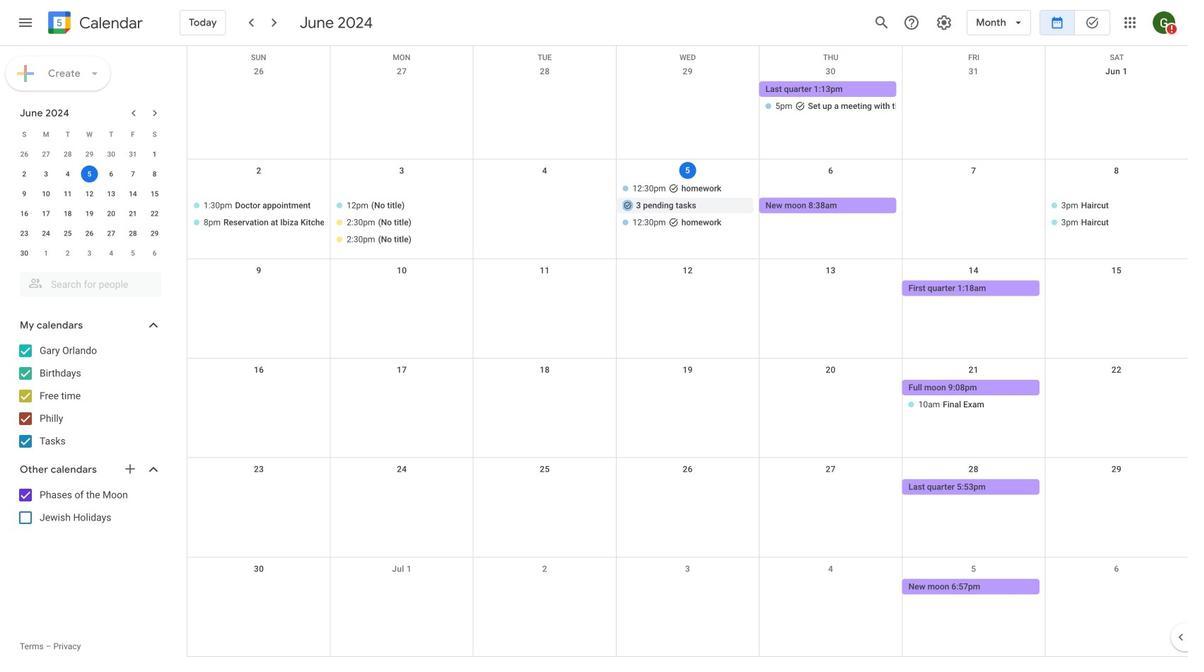 Task type: locate. For each thing, give the bounding box(es) containing it.
29 element
[[146, 225, 163, 242]]

15 element
[[146, 185, 163, 202]]

18 element
[[59, 205, 76, 222]]

26 element
[[81, 225, 98, 242]]

may 27 element
[[38, 146, 55, 163]]

16 element
[[16, 205, 33, 222]]

other calendars list
[[3, 484, 175, 529]]

19 element
[[81, 205, 98, 222]]

1 element
[[146, 146, 163, 163]]

2 element
[[16, 166, 33, 183]]

None search field
[[0, 266, 175, 297]]

14 element
[[124, 185, 141, 202]]

10 element
[[38, 185, 55, 202]]

heading
[[76, 15, 143, 31]]

may 28 element
[[59, 146, 76, 163]]

row
[[187, 46, 1189, 62], [187, 60, 1189, 160], [13, 125, 166, 144], [13, 144, 166, 164], [187, 160, 1189, 259], [13, 164, 166, 184], [13, 184, 166, 204], [13, 204, 166, 224], [13, 224, 166, 243], [13, 243, 166, 263], [187, 259, 1189, 359], [187, 359, 1189, 458], [187, 458, 1189, 558], [187, 558, 1189, 657]]

july 2 element
[[59, 245, 76, 262]]

23 element
[[16, 225, 33, 242]]

9 element
[[16, 185, 33, 202]]

cell inside june 2024 grid
[[79, 164, 100, 184]]

28 element
[[124, 225, 141, 242]]

may 26 element
[[16, 146, 33, 163]]

grid
[[187, 46, 1189, 657]]

20 element
[[103, 205, 120, 222]]

cell
[[187, 81, 330, 115], [330, 81, 473, 115], [473, 81, 617, 115], [617, 81, 760, 115], [759, 81, 903, 115], [903, 81, 1046, 115], [1046, 81, 1189, 115], [79, 164, 100, 184], [187, 181, 331, 249], [330, 181, 474, 249], [473, 181, 617, 249], [617, 181, 760, 249], [903, 181, 1046, 249], [1045, 181, 1189, 249], [187, 280, 330, 297], [330, 280, 473, 297], [473, 280, 617, 297], [760, 280, 903, 297], [1046, 280, 1189, 297], [187, 380, 330, 414], [330, 380, 473, 414], [473, 380, 617, 414], [760, 380, 903, 414], [903, 380, 1046, 414], [1046, 380, 1189, 414], [187, 479, 330, 496], [330, 479, 473, 496], [473, 479, 617, 496], [760, 479, 903, 496], [1046, 479, 1189, 496], [187, 579, 330, 596], [330, 579, 473, 596], [473, 579, 617, 596], [760, 579, 903, 596], [1046, 579, 1189, 596]]

july 4 element
[[103, 245, 120, 262]]

21 element
[[124, 205, 141, 222]]

row group
[[13, 144, 166, 263]]

6 element
[[103, 166, 120, 183]]

8 element
[[146, 166, 163, 183]]

july 3 element
[[81, 245, 98, 262]]

main drawer image
[[17, 14, 34, 31]]

25 element
[[59, 225, 76, 242]]

12 element
[[81, 185, 98, 202]]



Task type: describe. For each thing, give the bounding box(es) containing it.
11 element
[[59, 185, 76, 202]]

5, today element
[[81, 166, 98, 183]]

settings menu image
[[936, 14, 953, 31]]

27 element
[[103, 225, 120, 242]]

4 element
[[59, 166, 76, 183]]

may 31 element
[[124, 146, 141, 163]]

heading inside calendar element
[[76, 15, 143, 31]]

july 5 element
[[124, 245, 141, 262]]

7 element
[[124, 166, 141, 183]]

30 element
[[16, 245, 33, 262]]

my calendars list
[[3, 340, 175, 453]]

17 element
[[38, 205, 55, 222]]

june 2024 grid
[[13, 125, 166, 263]]

calendar element
[[45, 8, 143, 40]]

may 29 element
[[81, 146, 98, 163]]

22 element
[[146, 205, 163, 222]]

july 6 element
[[146, 245, 163, 262]]

24 element
[[38, 225, 55, 242]]

3 element
[[38, 166, 55, 183]]

july 1 element
[[38, 245, 55, 262]]

may 30 element
[[103, 146, 120, 163]]

13 element
[[103, 185, 120, 202]]



Task type: vqa. For each thing, say whether or not it's contained in the screenshot.
5, today element
yes



